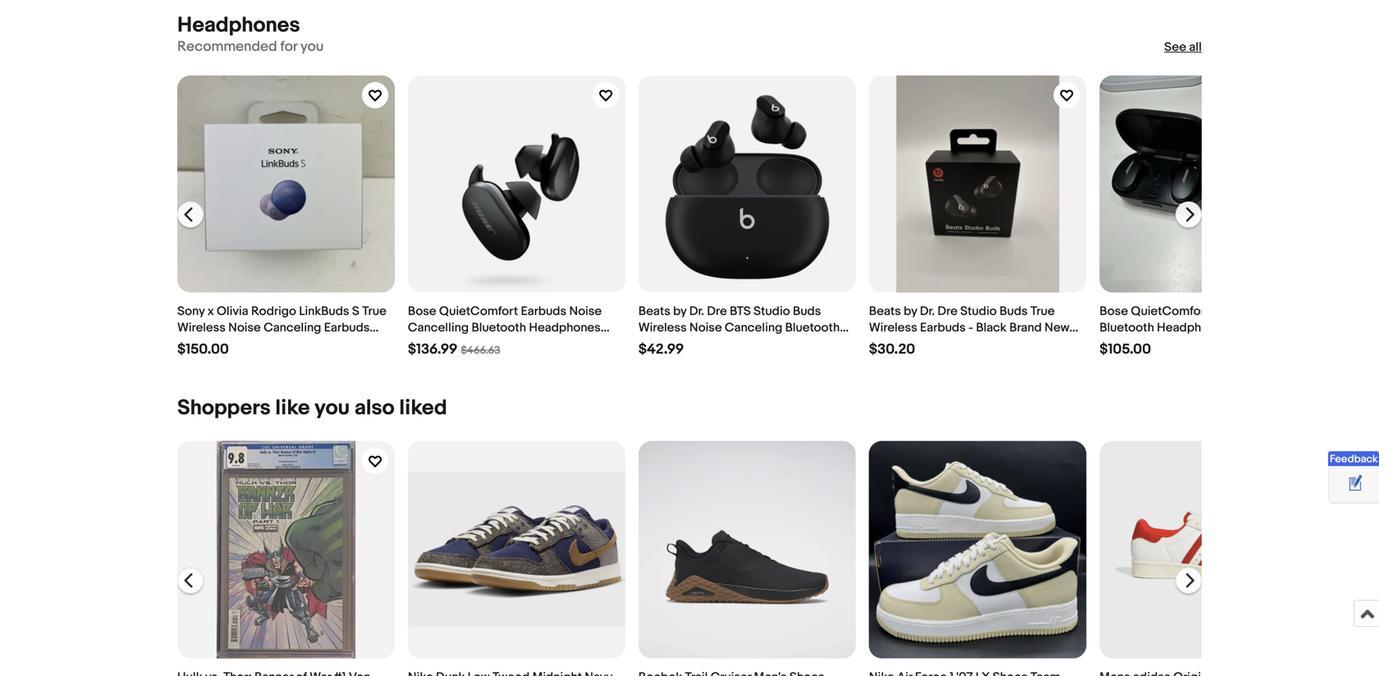 Task type: describe. For each thing, give the bounding box(es) containing it.
bose for headphones
[[408, 304, 437, 319]]

dr. for $42.99
[[690, 304, 704, 319]]

by for $30.20
[[904, 304, 917, 319]]

you for for
[[301, 38, 324, 55]]

earphones
[[639, 337, 698, 352]]

noise inside bose quietcomfort earbuds noise cancelling bluetooth headphones triple black
[[569, 304, 602, 319]]

beats for $42.99
[[639, 304, 671, 319]]

$105.00
[[1100, 341, 1151, 359]]

sealed
[[869, 337, 908, 352]]

$136.99
[[408, 341, 458, 359]]

for
[[280, 38, 297, 55]]

black inside bose quietcomfort earbuds noise cancelling bluetooth headphones triple black
[[442, 337, 472, 352]]

-
[[969, 321, 974, 336]]

studio inside the beats by dr. dre studio buds true wireless earbuds - black brand new sealed
[[961, 304, 997, 319]]

bose quietcomfort earbuds noise cancelling bluetooth headphones triple black
[[408, 304, 602, 352]]

you for like
[[315, 396, 350, 421]]

$42.99
[[639, 341, 684, 359]]

noise inside the sony x olivia rodrigo linkbuds s true wireless noise canceling earbuds violet
[[228, 321, 261, 336]]

canceling for $42.99
[[725, 321, 783, 336]]

noise inside the beats by dr. dre bts studio buds wireless noise canceling bluetooth earphones
[[690, 321, 722, 336]]

linkbuds
[[299, 304, 349, 319]]

bluetooth inside bose quietcomfort earbuds noise cancelling bluetooth headphones triple black
[[472, 321, 526, 336]]

olivia
[[217, 304, 249, 319]]

violet
[[177, 337, 210, 352]]

black inside the beats by dr. dre studio buds true wireless earbuds - black brand new sealed
[[976, 321, 1007, 336]]

s
[[352, 304, 360, 319]]

see all link
[[1165, 39, 1202, 55]]

by for $42.99
[[673, 304, 687, 319]]

wireless for $42.99
[[639, 321, 687, 336]]

earbuds inside the sony x olivia rodrigo linkbuds s true wireless noise canceling earbuds violet
[[324, 321, 370, 336]]

beats for $30.20
[[869, 304, 901, 319]]

beats by dr. dre studio buds true wireless earbuds - black brand new sealed
[[869, 304, 1070, 352]]

new
[[1045, 321, 1070, 336]]

$466.63
[[461, 345, 500, 357]]

sony
[[177, 304, 205, 319]]

buds inside the beats by dr. dre bts studio buds wireless noise canceling bluetooth earphones
[[793, 304, 821, 319]]

shoppers
[[177, 396, 271, 421]]

liked
[[399, 396, 447, 421]]

wireless for $150.00
[[177, 321, 226, 336]]

0 horizontal spatial headphones
[[177, 13, 300, 38]]

see
[[1165, 40, 1187, 55]]

bose for $105.00
[[1100, 304, 1128, 319]]

bluetooth inside bose quietcomfort noise cancelling bluetooth headphones $105.00
[[1100, 321, 1155, 336]]

like
[[275, 396, 310, 421]]

headphones link
[[177, 13, 300, 38]]

rodrigo
[[251, 304, 296, 319]]

$136.99 $466.63
[[408, 341, 500, 359]]

noise inside bose quietcomfort noise cancelling bluetooth headphones $105.00
[[1213, 304, 1245, 319]]



Task type: vqa. For each thing, say whether or not it's contained in the screenshot.
2nd Beats from right
yes



Task type: locate. For each thing, give the bounding box(es) containing it.
canceling down bts
[[725, 321, 783, 336]]

beats inside the beats by dr. dre studio buds true wireless earbuds - black brand new sealed
[[869, 304, 901, 319]]

noise
[[569, 304, 602, 319], [1213, 304, 1245, 319], [228, 321, 261, 336], [690, 321, 722, 336]]

0 horizontal spatial dre
[[707, 304, 727, 319]]

feedback
[[1330, 453, 1378, 466]]

wireless inside the sony x olivia rodrigo linkbuds s true wireless noise canceling earbuds violet
[[177, 321, 226, 336]]

0 horizontal spatial dr.
[[690, 304, 704, 319]]

1 horizontal spatial dr.
[[920, 304, 935, 319]]

1 wireless from the left
[[177, 321, 226, 336]]

cancelling inside bose quietcomfort earbuds noise cancelling bluetooth headphones triple black
[[408, 321, 469, 336]]

beats up sealed at the right of page
[[869, 304, 901, 319]]

$105.00 text field
[[1100, 341, 1151, 359]]

wireless up violet
[[177, 321, 226, 336]]

1 horizontal spatial earbuds
[[521, 304, 567, 319]]

wireless inside the beats by dr. dre studio buds true wireless earbuds - black brand new sealed
[[869, 321, 918, 336]]

black
[[976, 321, 1007, 336], [442, 337, 472, 352]]

3 wireless from the left
[[869, 321, 918, 336]]

1 buds from the left
[[793, 304, 821, 319]]

studio right bts
[[754, 304, 790, 319]]

1 horizontal spatial buds
[[1000, 304, 1028, 319]]

1 horizontal spatial dre
[[938, 304, 958, 319]]

0 horizontal spatial canceling
[[264, 321, 321, 336]]

0 horizontal spatial cancelling
[[408, 321, 469, 336]]

dre inside the beats by dr. dre studio buds true wireless earbuds - black brand new sealed
[[938, 304, 958, 319]]

1 horizontal spatial true
[[1031, 304, 1055, 319]]

wireless
[[177, 321, 226, 336], [639, 321, 687, 336], [869, 321, 918, 336]]

buds up brand
[[1000, 304, 1028, 319]]

beats by dr. dre bts studio buds wireless noise canceling bluetooth earphones
[[639, 304, 840, 352]]

beats inside the beats by dr. dre bts studio buds wireless noise canceling bluetooth earphones
[[639, 304, 671, 319]]

1 dre from the left
[[707, 304, 727, 319]]

you right like
[[315, 396, 350, 421]]

headphones inside bose quietcomfort noise cancelling bluetooth headphones $105.00
[[1157, 321, 1229, 336]]

quietcomfort inside bose quietcomfort earbuds noise cancelling bluetooth headphones triple black
[[439, 304, 518, 319]]

0 horizontal spatial studio
[[754, 304, 790, 319]]

earbuds inside bose quietcomfort earbuds noise cancelling bluetooth headphones triple black
[[521, 304, 567, 319]]

recommended for you
[[177, 38, 324, 55]]

1 horizontal spatial by
[[904, 304, 917, 319]]

wireless inside the beats by dr. dre bts studio buds wireless noise canceling bluetooth earphones
[[639, 321, 687, 336]]

wireless up sealed at the right of page
[[869, 321, 918, 336]]

2 horizontal spatial earbuds
[[920, 321, 966, 336]]

dre
[[707, 304, 727, 319], [938, 304, 958, 319]]

$150.00
[[177, 341, 229, 359]]

cancelling
[[1248, 304, 1309, 319], [408, 321, 469, 336]]

bts
[[730, 304, 751, 319]]

2 quietcomfort from the left
[[1131, 304, 1210, 319]]

$136.99 text field
[[408, 341, 458, 359]]

buds inside the beats by dr. dre studio buds true wireless earbuds - black brand new sealed
[[1000, 304, 1028, 319]]

buds right bts
[[793, 304, 821, 319]]

1 dr. from the left
[[690, 304, 704, 319]]

headphones inside bose quietcomfort earbuds noise cancelling bluetooth headphones triple black
[[529, 321, 601, 336]]

dre for $42.99
[[707, 304, 727, 319]]

0 horizontal spatial true
[[362, 304, 387, 319]]

0 horizontal spatial earbuds
[[324, 321, 370, 336]]

0 vertical spatial black
[[976, 321, 1007, 336]]

2 studio from the left
[[961, 304, 997, 319]]

bose inside bose quietcomfort earbuds noise cancelling bluetooth headphones triple black
[[408, 304, 437, 319]]

bose inside bose quietcomfort noise cancelling bluetooth headphones $105.00
[[1100, 304, 1128, 319]]

brand
[[1010, 321, 1042, 336]]

1 horizontal spatial beats
[[869, 304, 901, 319]]

bluetooth inside the beats by dr. dre bts studio buds wireless noise canceling bluetooth earphones
[[785, 321, 840, 336]]

$42.99 text field
[[639, 341, 684, 359]]

0 vertical spatial you
[[301, 38, 324, 55]]

true inside the sony x olivia rodrigo linkbuds s true wireless noise canceling earbuds violet
[[362, 304, 387, 319]]

also
[[355, 396, 395, 421]]

by
[[673, 304, 687, 319], [904, 304, 917, 319]]

dr. inside the beats by dr. dre bts studio buds wireless noise canceling bluetooth earphones
[[690, 304, 704, 319]]

earbuds inside the beats by dr. dre studio buds true wireless earbuds - black brand new sealed
[[920, 321, 966, 336]]

1 bluetooth from the left
[[472, 321, 526, 336]]

wireless up earphones
[[639, 321, 687, 336]]

true right s
[[362, 304, 387, 319]]

all
[[1189, 40, 1202, 55]]

1 horizontal spatial black
[[976, 321, 1007, 336]]

by up sealed at the right of page
[[904, 304, 917, 319]]

2 beats from the left
[[869, 304, 901, 319]]

1 horizontal spatial headphones
[[529, 321, 601, 336]]

1 quietcomfort from the left
[[439, 304, 518, 319]]

x
[[208, 304, 214, 319]]

earbuds
[[521, 304, 567, 319], [324, 321, 370, 336], [920, 321, 966, 336]]

0 horizontal spatial quietcomfort
[[439, 304, 518, 319]]

dre for $30.20
[[938, 304, 958, 319]]

0 vertical spatial cancelling
[[1248, 304, 1309, 319]]

bose
[[408, 304, 437, 319], [1100, 304, 1128, 319]]

1 horizontal spatial wireless
[[639, 321, 687, 336]]

canceling for $150.00
[[264, 321, 321, 336]]

1 by from the left
[[673, 304, 687, 319]]

bose up $105.00 text box
[[1100, 304, 1128, 319]]

by inside the beats by dr. dre studio buds true wireless earbuds - black brand new sealed
[[904, 304, 917, 319]]

1 canceling from the left
[[264, 321, 321, 336]]

2 dr. from the left
[[920, 304, 935, 319]]

0 horizontal spatial buds
[[793, 304, 821, 319]]

2 canceling from the left
[[725, 321, 783, 336]]

0 horizontal spatial bose
[[408, 304, 437, 319]]

bluetooth
[[472, 321, 526, 336], [785, 321, 840, 336], [1100, 321, 1155, 336]]

0 horizontal spatial by
[[673, 304, 687, 319]]

by up earphones
[[673, 304, 687, 319]]

2 bluetooth from the left
[[785, 321, 840, 336]]

sony x olivia rodrigo linkbuds s true wireless noise canceling earbuds violet
[[177, 304, 387, 352]]

3 bluetooth from the left
[[1100, 321, 1155, 336]]

bose quietcomfort noise cancelling bluetooth headphones $105.00
[[1100, 304, 1309, 359]]

true up new
[[1031, 304, 1055, 319]]

dre inside the beats by dr. dre bts studio buds wireless noise canceling bluetooth earphones
[[707, 304, 727, 319]]

you inside 'element'
[[301, 38, 324, 55]]

0 horizontal spatial bluetooth
[[472, 321, 526, 336]]

1 beats from the left
[[639, 304, 671, 319]]

2 by from the left
[[904, 304, 917, 319]]

2 buds from the left
[[1000, 304, 1028, 319]]

1 bose from the left
[[408, 304, 437, 319]]

1 horizontal spatial cancelling
[[1248, 304, 1309, 319]]

1 studio from the left
[[754, 304, 790, 319]]

1 vertical spatial cancelling
[[408, 321, 469, 336]]

0 horizontal spatial wireless
[[177, 321, 226, 336]]

$30.20 text field
[[869, 341, 916, 359]]

canceling
[[264, 321, 321, 336], [725, 321, 783, 336]]

1 vertical spatial you
[[315, 396, 350, 421]]

true for $150.00
[[362, 304, 387, 319]]

canceling inside the beats by dr. dre bts studio buds wireless noise canceling bluetooth earphones
[[725, 321, 783, 336]]

dr. inside the beats by dr. dre studio buds true wireless earbuds - black brand new sealed
[[920, 304, 935, 319]]

true for $30.20
[[1031, 304, 1055, 319]]

2 horizontal spatial headphones
[[1157, 321, 1229, 336]]

0 horizontal spatial black
[[442, 337, 472, 352]]

bose up triple
[[408, 304, 437, 319]]

cancelling inside bose quietcomfort noise cancelling bluetooth headphones $105.00
[[1248, 304, 1309, 319]]

see all
[[1165, 40, 1202, 55]]

dr.
[[690, 304, 704, 319], [920, 304, 935, 319]]

quietcomfort
[[439, 304, 518, 319], [1131, 304, 1210, 319]]

true inside the beats by dr. dre studio buds true wireless earbuds - black brand new sealed
[[1031, 304, 1055, 319]]

2 wireless from the left
[[639, 321, 687, 336]]

shoppers like you also liked
[[177, 396, 447, 421]]

quietcomfort up $466.63
[[439, 304, 518, 319]]

$150.00 text field
[[177, 341, 229, 359]]

studio up '-'
[[961, 304, 997, 319]]

quietcomfort inside bose quietcomfort noise cancelling bluetooth headphones $105.00
[[1131, 304, 1210, 319]]

1 horizontal spatial studio
[[961, 304, 997, 319]]

2 horizontal spatial bluetooth
[[1100, 321, 1155, 336]]

beats
[[639, 304, 671, 319], [869, 304, 901, 319]]

triple
[[408, 337, 439, 352]]

you
[[301, 38, 324, 55], [315, 396, 350, 421]]

$30.20
[[869, 341, 916, 359]]

previous price $466.63 text field
[[461, 345, 500, 357]]

you right the "for"
[[301, 38, 324, 55]]

studio
[[754, 304, 790, 319], [961, 304, 997, 319]]

2 horizontal spatial wireless
[[869, 321, 918, 336]]

by inside the beats by dr. dre bts studio buds wireless noise canceling bluetooth earphones
[[673, 304, 687, 319]]

canceling inside the sony x olivia rodrigo linkbuds s true wireless noise canceling earbuds violet
[[264, 321, 321, 336]]

1 horizontal spatial canceling
[[725, 321, 783, 336]]

headphones
[[177, 13, 300, 38], [529, 321, 601, 336], [1157, 321, 1229, 336]]

1 horizontal spatial quietcomfort
[[1131, 304, 1210, 319]]

2 bose from the left
[[1100, 304, 1128, 319]]

dr. for $30.20
[[920, 304, 935, 319]]

1 true from the left
[[362, 304, 387, 319]]

quietcomfort up $105.00 text box
[[1131, 304, 1210, 319]]

1 horizontal spatial bluetooth
[[785, 321, 840, 336]]

canceling down rodrigo
[[264, 321, 321, 336]]

1 horizontal spatial bose
[[1100, 304, 1128, 319]]

studio inside the beats by dr. dre bts studio buds wireless noise canceling bluetooth earphones
[[754, 304, 790, 319]]

recommended for you element
[[177, 38, 324, 56]]

0 horizontal spatial beats
[[639, 304, 671, 319]]

2 dre from the left
[[938, 304, 958, 319]]

1 vertical spatial black
[[442, 337, 472, 352]]

2 true from the left
[[1031, 304, 1055, 319]]

wireless for $30.20
[[869, 321, 918, 336]]

beats up earphones
[[639, 304, 671, 319]]

quietcomfort for headphones
[[439, 304, 518, 319]]

quietcomfort for $105.00
[[1131, 304, 1210, 319]]

recommended
[[177, 38, 277, 55]]

buds
[[793, 304, 821, 319], [1000, 304, 1028, 319]]

true
[[362, 304, 387, 319], [1031, 304, 1055, 319]]



